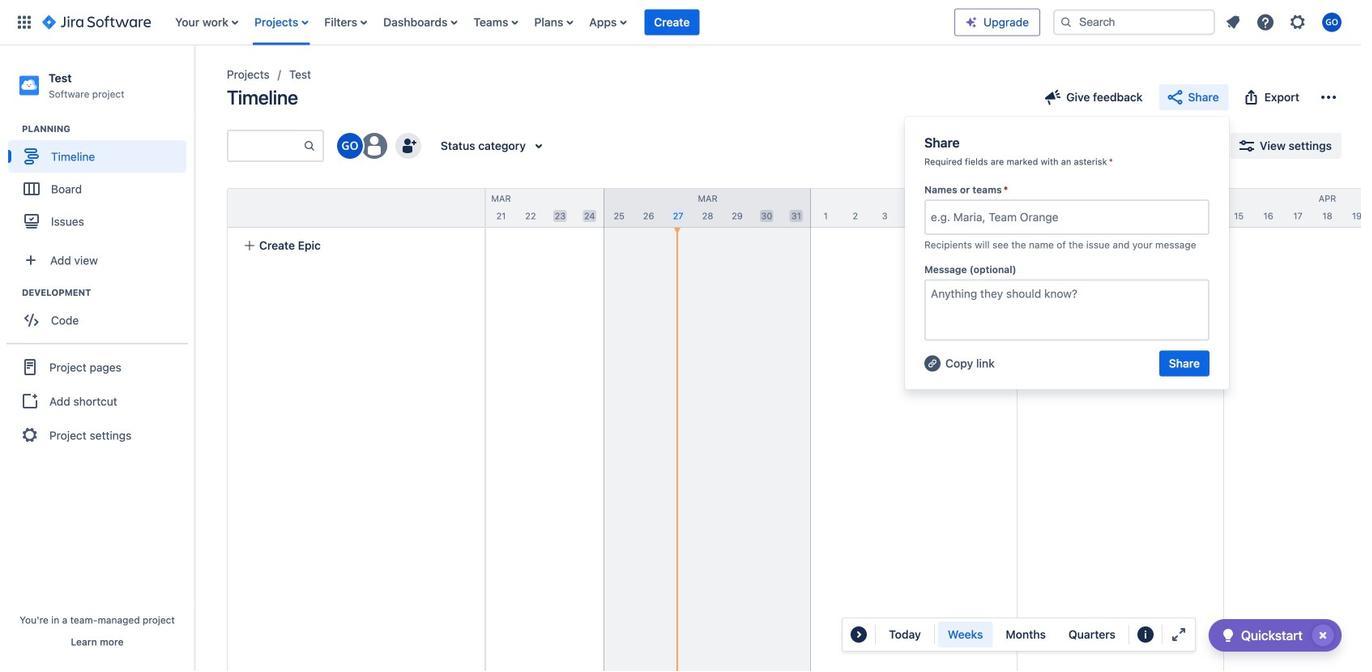 Task type: vqa. For each thing, say whether or not it's contained in the screenshot.
THE "CHECK" ICON on the bottom right of the page
yes



Task type: describe. For each thing, give the bounding box(es) containing it.
help image
[[1257, 13, 1276, 32]]

notifications image
[[1224, 13, 1244, 32]]

planning image
[[2, 119, 22, 139]]

1 column header from the left
[[191, 189, 398, 227]]

search image
[[1060, 16, 1073, 29]]

primary element
[[10, 0, 955, 45]]

1 horizontal spatial list
[[1219, 8, 1352, 37]]

timeline grid
[[191, 188, 1362, 671]]

development image
[[2, 283, 22, 303]]

settings image
[[1289, 13, 1308, 32]]

legend image
[[1136, 625, 1156, 644]]

enter full screen image
[[1170, 625, 1189, 644]]

add people image
[[399, 136, 418, 156]]

3 column header from the left
[[605, 189, 811, 227]]

heading for development icon
[[22, 286, 194, 299]]

Search field
[[1054, 9, 1216, 35]]

0 horizontal spatial list
[[167, 0, 955, 45]]

Search timeline text field
[[229, 131, 303, 160]]



Task type: locate. For each thing, give the bounding box(es) containing it.
dismiss quickstart image
[[1311, 623, 1337, 649]]

appswitcher icon image
[[15, 13, 34, 32]]

Anything they should know? text field
[[925, 279, 1210, 341]]

None search field
[[1054, 9, 1216, 35]]

1 heading from the top
[[22, 123, 194, 136]]

column header
[[191, 189, 398, 227], [398, 189, 605, 227], [605, 189, 811, 227], [811, 189, 1018, 227], [1018, 189, 1225, 227], [1225, 189, 1362, 227]]

group
[[8, 123, 194, 243], [8, 286, 194, 341], [6, 343, 188, 458], [938, 622, 1126, 648]]

jira software image
[[42, 13, 151, 32], [42, 13, 151, 32]]

list
[[167, 0, 955, 45], [1219, 8, 1352, 37]]

sidebar navigation image
[[177, 65, 212, 97]]

heading
[[22, 123, 194, 136], [22, 286, 194, 299]]

row inside row group
[[228, 189, 485, 228]]

banner
[[0, 0, 1362, 45]]

6 column header from the left
[[1225, 189, 1362, 227]]

your profile and settings image
[[1323, 13, 1342, 32]]

  text field
[[931, 209, 935, 226]]

row group
[[227, 188, 485, 228]]

sidebar element
[[0, 45, 195, 671]]

row group inside 'timeline' grid
[[227, 188, 485, 228]]

0 vertical spatial heading
[[22, 123, 194, 136]]

4 column header from the left
[[811, 189, 1018, 227]]

2 heading from the top
[[22, 286, 194, 299]]

list item
[[645, 0, 700, 45]]

row
[[228, 189, 485, 228]]

heading for 'planning' icon
[[22, 123, 194, 136]]

5 column header from the left
[[1018, 189, 1225, 227]]

2 column header from the left
[[398, 189, 605, 227]]

export icon image
[[1242, 88, 1262, 107]]

1 vertical spatial heading
[[22, 286, 194, 299]]

check image
[[1219, 626, 1239, 645]]



